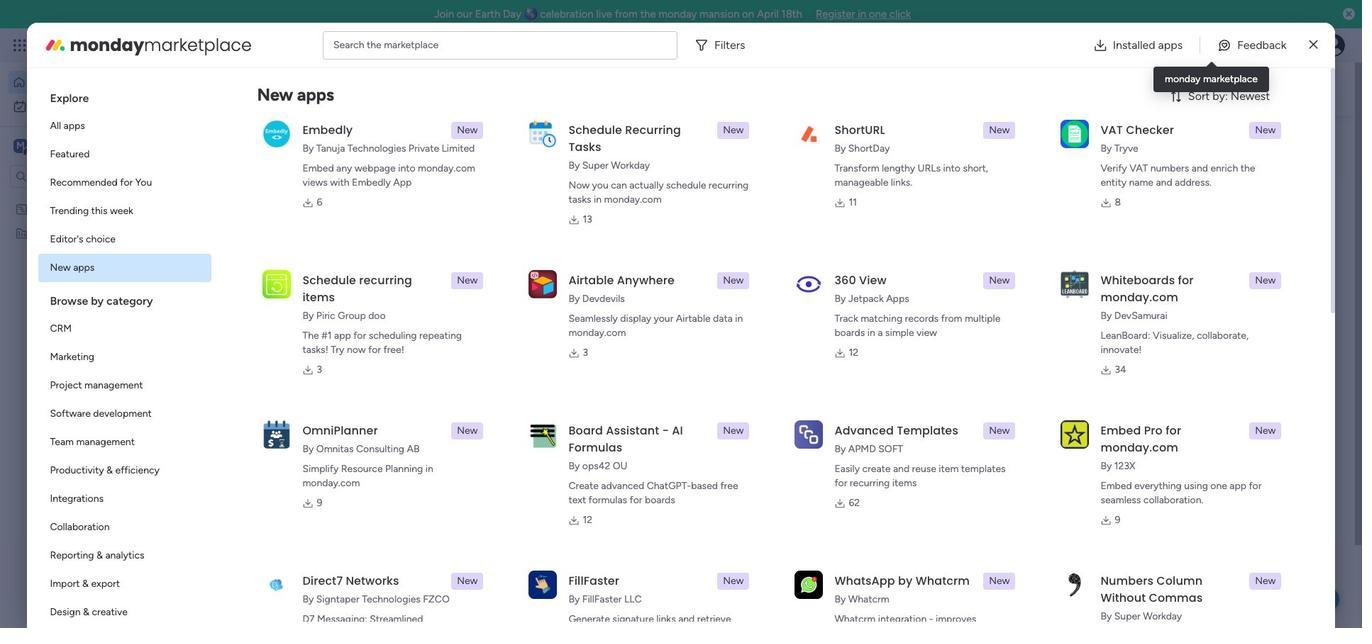 Task type: locate. For each thing, give the bounding box(es) containing it.
list box
[[39, 79, 212, 629], [0, 194, 181, 437]]

select product image
[[13, 38, 27, 52]]

help center element
[[1085, 435, 1298, 492]]

see plans image
[[235, 38, 248, 53]]

1 vertical spatial workspace image
[[285, 603, 319, 629]]

add to favorites image
[[622, 288, 636, 302]]

1 horizontal spatial public board image
[[475, 287, 490, 303]]

jacob simon image
[[1322, 34, 1345, 57]]

workspace image
[[13, 138, 28, 154], [285, 603, 319, 629]]

monday marketplace image
[[1204, 38, 1218, 52]]

monday marketplace image
[[44, 34, 67, 56]]

1 image
[[1152, 29, 1165, 45]]

search everything image
[[1239, 38, 1253, 52]]

0 horizontal spatial workspace image
[[13, 138, 28, 154]]

update feed image
[[1141, 38, 1156, 52]]

dapulse x slim image
[[1309, 37, 1318, 54]]

1 horizontal spatial workspace image
[[285, 603, 319, 629]]

v2 bolt switch image
[[1208, 81, 1216, 97]]

app logo image
[[263, 120, 291, 148], [529, 120, 557, 148], [795, 120, 823, 148], [1061, 120, 1089, 148], [263, 270, 291, 298], [529, 270, 557, 298], [795, 270, 823, 298], [1061, 270, 1089, 298], [263, 421, 291, 449], [529, 421, 557, 449], [795, 421, 823, 449], [1061, 421, 1089, 449], [263, 571, 291, 599], [529, 571, 557, 599], [795, 571, 823, 599], [1061, 571, 1089, 599]]

quick search results list box
[[262, 161, 1051, 349]]

public board image
[[280, 287, 295, 303], [475, 287, 490, 303]]

0 horizontal spatial public board image
[[280, 287, 295, 303]]

2 heading from the top
[[39, 282, 212, 315]]

heading
[[39, 79, 212, 112], [39, 282, 212, 315]]

notifications image
[[1110, 38, 1124, 52]]

0 vertical spatial heading
[[39, 79, 212, 112]]

1 vertical spatial heading
[[39, 282, 212, 315]]

option
[[9, 71, 172, 94], [9, 95, 172, 118], [39, 112, 212, 140], [39, 140, 212, 169], [39, 169, 212, 197], [0, 196, 181, 199], [39, 197, 212, 226], [39, 226, 212, 254], [39, 254, 212, 282], [39, 315, 212, 343], [39, 343, 212, 372], [39, 372, 212, 400], [39, 400, 212, 428], [39, 428, 212, 457], [39, 457, 212, 485], [39, 485, 212, 514], [39, 514, 212, 542], [39, 542, 212, 570], [39, 570, 212, 599], [39, 599, 212, 627]]



Task type: vqa. For each thing, say whether or not it's contained in the screenshot.
the open in board associated with engage
no



Task type: describe. For each thing, give the bounding box(es) containing it.
Search in workspace field
[[30, 168, 118, 185]]

close recently visited image
[[262, 144, 279, 161]]

0 vertical spatial workspace image
[[13, 138, 28, 154]]

2 public board image from the left
[[475, 287, 490, 303]]

invite members image
[[1173, 38, 1187, 52]]

roy mann image
[[295, 415, 323, 443]]

close my workspaces image
[[262, 561, 279, 578]]

templates image image
[[1098, 136, 1285, 233]]

help image
[[1270, 38, 1284, 52]]

1 heading from the top
[[39, 79, 212, 112]]

1 public board image from the left
[[280, 287, 295, 303]]

workspace selection element
[[13, 138, 118, 156]]



